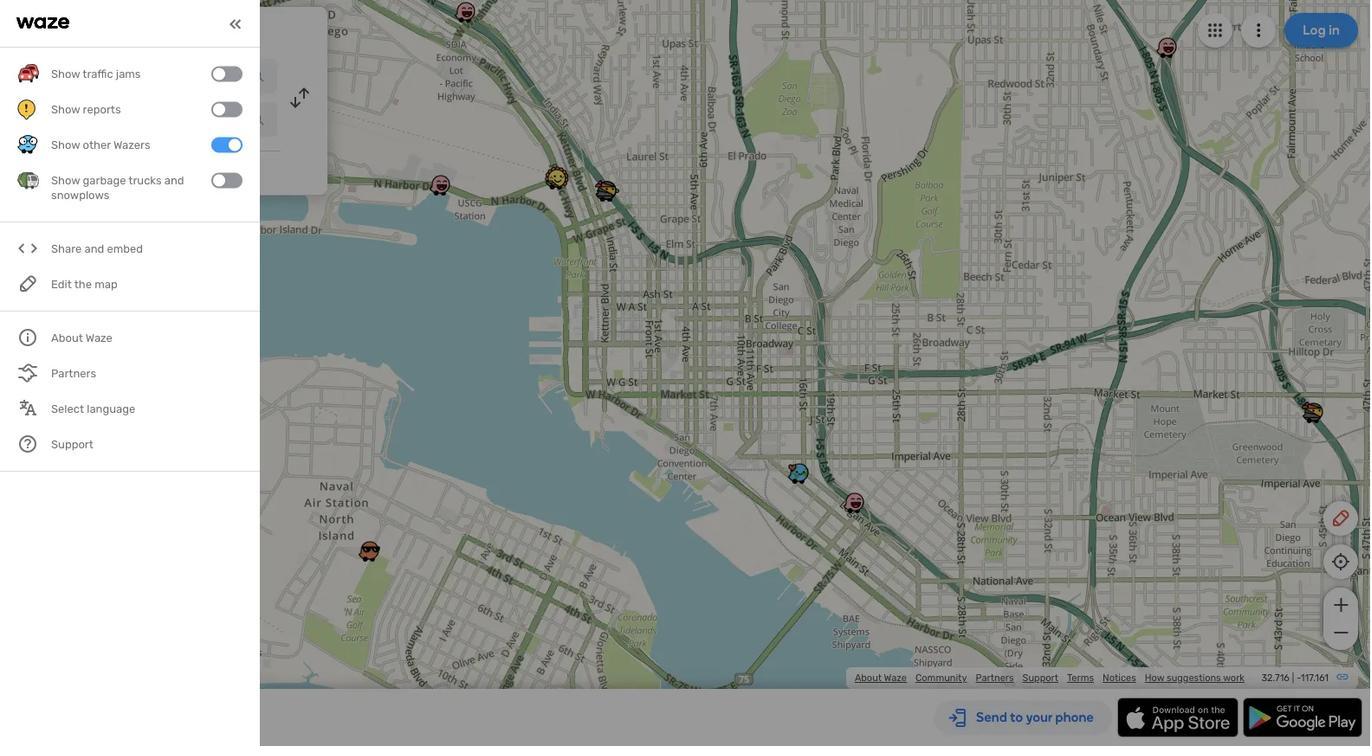 Task type: describe. For each thing, give the bounding box(es) containing it.
notices link
[[1103, 673, 1136, 684]]

about waze link
[[855, 673, 907, 684]]

Choose starting point text field
[[57, 59, 277, 94]]

community
[[916, 673, 967, 684]]

notices
[[1103, 673, 1136, 684]]

work
[[1223, 673, 1245, 684]]

how
[[1145, 673, 1164, 684]]

location image
[[24, 109, 45, 130]]

suggestions
[[1167, 673, 1221, 684]]

embed
[[107, 242, 143, 255]]

clock image
[[20, 160, 41, 181]]

leave
[[54, 163, 87, 178]]

support
[[1023, 673, 1058, 684]]

pencil image
[[1330, 508, 1351, 529]]

and
[[84, 242, 104, 255]]

117.161
[[1301, 673, 1329, 684]]

partners link
[[976, 673, 1014, 684]]

current location image
[[24, 66, 45, 87]]

terms
[[1067, 673, 1094, 684]]

link image
[[1336, 670, 1349, 684]]

terms link
[[1067, 673, 1094, 684]]

share and embed
[[51, 242, 143, 255]]



Task type: locate. For each thing, give the bounding box(es) containing it.
leave now
[[54, 163, 114, 178]]

community link
[[916, 673, 967, 684]]

driving
[[104, 21, 155, 39]]

how suggestions work link
[[1145, 673, 1245, 684]]

32.716
[[1262, 673, 1290, 684]]

about waze community partners support terms notices how suggestions work
[[855, 673, 1245, 684]]

zoom out image
[[1330, 623, 1352, 644]]

waze
[[884, 673, 907, 684]]

|
[[1292, 673, 1294, 684]]

share
[[51, 242, 82, 255]]

Choose destination text field
[[57, 102, 277, 137]]

code image
[[17, 238, 39, 260]]

directions
[[159, 21, 231, 39]]

zoom in image
[[1330, 595, 1352, 616]]

share and embed link
[[17, 231, 243, 267]]

now
[[90, 163, 114, 178]]

support link
[[1023, 673, 1058, 684]]

32.716 | -117.161
[[1262, 673, 1329, 684]]

about
[[855, 673, 882, 684]]

-
[[1297, 673, 1301, 684]]

driving directions
[[104, 21, 231, 39]]

partners
[[976, 673, 1014, 684]]



Task type: vqa. For each thing, say whether or not it's contained in the screenshot.
Code image
yes



